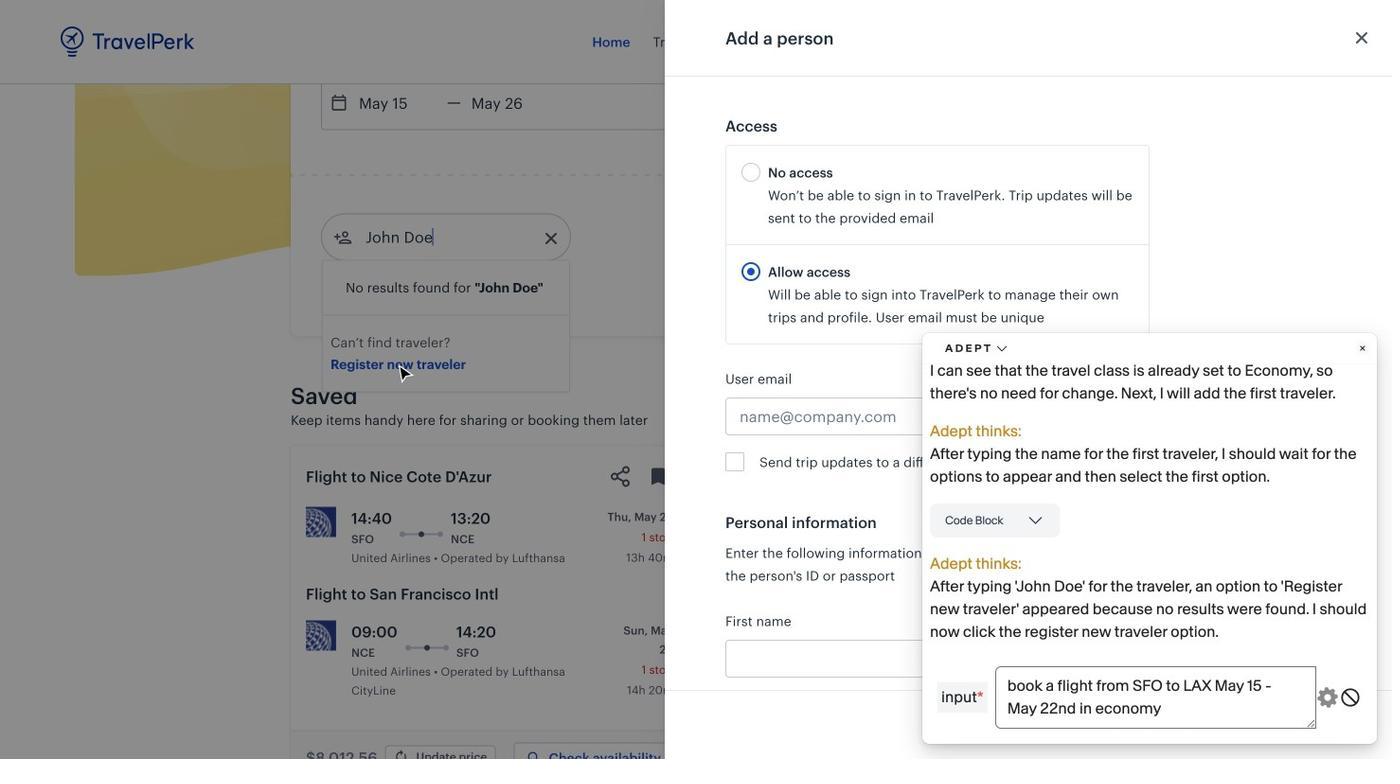 Task type: locate. For each thing, give the bounding box(es) containing it.
None field
[[726, 644, 1149, 674]]

1 vertical spatial british airways image
[[719, 621, 749, 651]]

name@company.com field
[[726, 402, 1149, 432]]

british airways image
[[719, 507, 749, 537], [719, 621, 749, 651]]

0 vertical spatial united airlines image
[[306, 507, 336, 537]]

1 vertical spatial united airlines image
[[306, 621, 336, 651]]

0 vertical spatial british airways image
[[719, 507, 749, 537]]

To search field
[[748, 25, 1045, 55]]

2 british airways image from the top
[[719, 621, 749, 651]]

Add first traveler search field
[[352, 222, 549, 252]]

united airlines image
[[306, 507, 336, 537], [306, 621, 336, 651]]



Task type: describe. For each thing, give the bounding box(es) containing it.
1 united airlines image from the top
[[306, 507, 336, 537]]

1 british airways image from the top
[[719, 507, 749, 537]]

Return text field
[[461, 76, 559, 129]]

From search field
[[348, 25, 646, 55]]

2 united airlines image from the top
[[306, 621, 336, 651]]

Depart text field
[[348, 76, 447, 129]]



